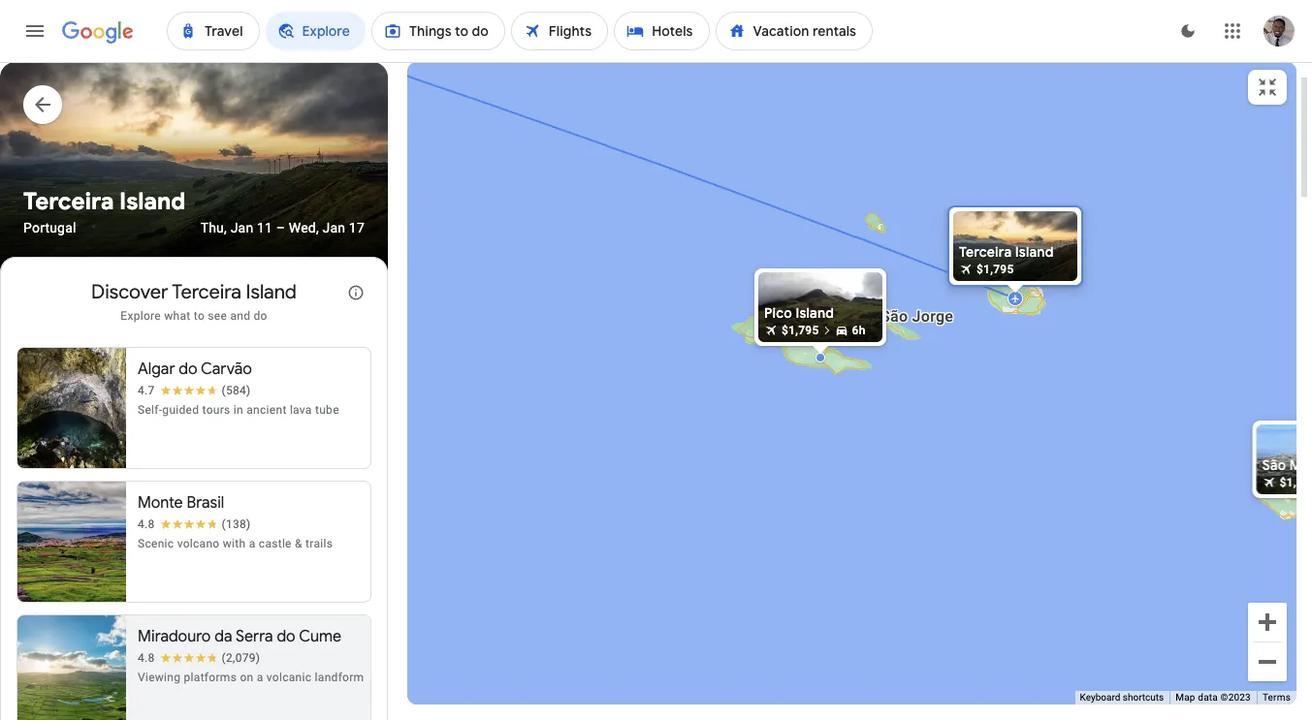 Task type: locate. For each thing, give the bounding box(es) containing it.
explore what to see and do
[[121, 310, 268, 323]]

terceira
[[23, 188, 114, 217], [959, 243, 1012, 261], [172, 281, 242, 305]]

0 horizontal spatial são
[[881, 307, 908, 326]]

6 hours text field
[[852, 324, 866, 337]]

terms
[[1263, 693, 1291, 704]]

with
[[223, 538, 246, 551]]

jan
[[231, 221, 254, 236], [323, 221, 346, 236]]

0 horizontal spatial terceira
[[23, 188, 114, 217]]

and
[[230, 310, 251, 323]]

2 vertical spatial do
[[277, 628, 296, 647]]

(united
[[134, 689, 181, 706]]

viewing
[[138, 672, 181, 685]]

1 horizontal spatial terceira island
[[959, 243, 1054, 261]]

serra
[[236, 628, 273, 647]]

4.8 up scenic
[[138, 518, 155, 532]]

volcanic
[[267, 672, 312, 685]]

terceira up $1,795 text box
[[959, 243, 1012, 261]]

view smaller map image
[[1257, 76, 1280, 99]]

keyboard shortcuts button
[[1080, 692, 1165, 706]]

são for são mig
[[1262, 457, 1287, 474]]

$1,795 for pico
[[782, 324, 819, 337]]

terceira island up portugal
[[23, 188, 186, 217]]

0 horizontal spatial jan
[[231, 221, 254, 236]]

terms link
[[1263, 693, 1291, 704]]

4.8 inside image
[[138, 518, 155, 532]]

self-
[[138, 404, 162, 417]]

do right 'serra'
[[277, 628, 296, 647]]

1 vertical spatial 4.8
[[138, 652, 155, 666]]

2 jan from the left
[[323, 221, 346, 236]]

pico island
[[764, 304, 834, 322]]

são mig
[[1262, 457, 1313, 474]]

thu,
[[201, 221, 227, 236]]

landform
[[315, 672, 364, 685]]

1 vertical spatial são
[[1262, 457, 1287, 474]]

4.8
[[138, 518, 155, 532], [138, 652, 155, 666]]

1 horizontal spatial $1,795
[[977, 262, 1014, 276]]

4.8 inside "image"
[[138, 652, 155, 666]]

1 jan from the left
[[231, 221, 254, 236]]

0 horizontal spatial $1,795
[[782, 324, 819, 337]]

a for brasil
[[249, 538, 256, 551]]

1 4.8 from the top
[[138, 518, 155, 532]]

1 horizontal spatial do
[[254, 310, 268, 323]]

map
[[1176, 693, 1196, 704]]

4.8 out of 5 stars from 138 reviews image
[[138, 517, 251, 533]]

brasil
[[187, 494, 224, 514]]

1795 US dollars text field
[[977, 262, 1014, 276]]

1 vertical spatial terceira island
[[959, 243, 1054, 261]]

1754 US dollars text field
[[1280, 476, 1313, 490]]

terceira island
[[23, 188, 186, 217], [959, 243, 1054, 261]]

do
[[254, 310, 268, 323], [179, 360, 198, 380], [277, 628, 296, 647]]

4.8 out of 5 stars from 2,079 reviews image
[[138, 651, 260, 667]]

0 horizontal spatial a
[[249, 538, 256, 551]]

do up 4.7 out of 5 stars from 584 reviews image
[[179, 360, 198, 380]]

thu, jan 11 – wed, jan 17
[[201, 221, 365, 236]]

1 vertical spatial a
[[257, 672, 263, 685]]

island
[[119, 188, 186, 217], [1015, 243, 1054, 261], [246, 281, 297, 305], [796, 304, 834, 322]]

0 vertical spatial do
[[254, 310, 268, 323]]

map data ©2023
[[1176, 693, 1252, 704]]

terceira island up $1,795 text box
[[959, 243, 1054, 261]]

0 horizontal spatial terceira island
[[23, 188, 186, 217]]

jan left 17
[[323, 221, 346, 236]]

1 horizontal spatial jan
[[323, 221, 346, 236]]

1 vertical spatial $1,795
[[782, 324, 819, 337]]

map region
[[359, 27, 1313, 721]]

são
[[881, 307, 908, 326], [1262, 457, 1287, 474]]

0 vertical spatial a
[[249, 538, 256, 551]]

what
[[164, 310, 191, 323]]

guided
[[162, 404, 199, 417]]

$1,795
[[977, 262, 1014, 276], [782, 324, 819, 337]]

keyboard shortcuts
[[1080, 693, 1165, 704]]

(584)
[[222, 384, 251, 398]]

são left the mig
[[1262, 457, 1287, 474]]

0 vertical spatial $1,795
[[977, 262, 1014, 276]]

a right on
[[257, 672, 263, 685]]

4.8 for monte brasil
[[138, 518, 155, 532]]

são right the 6h
[[881, 307, 908, 326]]

a right with
[[249, 538, 256, 551]]

1 vertical spatial terceira
[[959, 243, 1012, 261]]

mig
[[1290, 457, 1313, 474]]

a
[[249, 538, 256, 551], [257, 672, 263, 685]]

$1,795 for terceira
[[977, 262, 1014, 276]]

jan left '11'
[[231, 221, 254, 236]]

english
[[85, 689, 131, 706]]

1 horizontal spatial são
[[1262, 457, 1287, 474]]

2 4.8 from the top
[[138, 652, 155, 666]]

1 horizontal spatial terceira
[[172, 281, 242, 305]]

0 vertical spatial terceira island
[[23, 188, 186, 217]]

são jorge
[[881, 307, 954, 326]]

tours
[[202, 404, 231, 417]]

explore
[[121, 310, 161, 323]]

2 horizontal spatial terceira
[[959, 243, 1012, 261]]

volcano
[[177, 538, 220, 551]]

0 vertical spatial são
[[881, 307, 908, 326]]

4.8 up viewing
[[138, 652, 155, 666]]

cume
[[299, 628, 342, 647]]

©2023
[[1221, 693, 1252, 704]]

0 vertical spatial 4.8
[[138, 518, 155, 532]]

terceira up to
[[172, 281, 242, 305]]

1 horizontal spatial a
[[257, 672, 263, 685]]

do right 'and'
[[254, 310, 268, 323]]

in
[[234, 404, 244, 417]]

terceira up portugal
[[23, 188, 114, 217]]

2 vertical spatial terceira
[[172, 281, 242, 305]]

jorge
[[912, 307, 954, 326]]

0 horizontal spatial do
[[179, 360, 198, 380]]



Task type: describe. For each thing, give the bounding box(es) containing it.
2 horizontal spatial do
[[277, 628, 296, 647]]

keyboard
[[1080, 693, 1121, 704]]

$1,754
[[1280, 476, 1313, 490]]

(2,079)
[[222, 652, 260, 666]]

tube
[[315, 404, 339, 417]]

11
[[257, 221, 273, 236]]

wed,
[[289, 221, 319, 236]]

terceira inside map 'region'
[[959, 243, 1012, 261]]

miradouro da serra do cume
[[138, 628, 342, 647]]

portugal
[[23, 221, 76, 236]]

viewing platforms on a volcanic landform
[[138, 672, 364, 685]]

17
[[349, 221, 365, 236]]

data
[[1199, 693, 1219, 704]]

states)
[[184, 689, 229, 706]]

main menu image
[[23, 19, 47, 43]]

6h
[[852, 324, 866, 337]]

são for são jorge
[[881, 307, 908, 326]]

to
[[194, 310, 205, 323]]

scenic volcano with a castle & trails
[[138, 538, 333, 551]]

ancient
[[247, 404, 287, 417]]

monte brasil
[[138, 494, 224, 514]]

self-guided tours in ancient lava tube
[[138, 404, 339, 417]]

1795 US dollars text field
[[782, 324, 819, 337]]

english (united states)
[[85, 689, 229, 706]]

change appearance image
[[1165, 8, 1212, 54]]

algar
[[138, 360, 175, 380]]

trails
[[306, 538, 333, 551]]

–
[[276, 221, 285, 236]]

terceira island inside map 'region'
[[959, 243, 1054, 261]]

miradouro
[[138, 628, 211, 647]]

pico
[[764, 304, 792, 322]]

castle
[[259, 538, 292, 551]]

discover terceira island
[[91, 281, 297, 305]]

discover
[[91, 281, 168, 305]]

&
[[295, 538, 303, 551]]

loading results progress bar
[[0, 62, 1313, 66]]

navigate back image
[[23, 85, 62, 124]]

about these results image
[[333, 270, 379, 317]]

see
[[208, 310, 227, 323]]

1 vertical spatial do
[[179, 360, 198, 380]]

0 vertical spatial terceira
[[23, 188, 114, 217]]

shortcuts
[[1123, 693, 1165, 704]]

4.7
[[138, 384, 155, 398]]

monte
[[138, 494, 183, 514]]

algar do carvão
[[138, 360, 252, 380]]

carvão
[[201, 360, 252, 380]]

a for da
[[257, 672, 263, 685]]

scenic
[[138, 538, 174, 551]]

english (united states) button
[[48, 682, 245, 713]]

4.7 out of 5 stars from 584 reviews image
[[138, 384, 251, 399]]

(138)
[[222, 518, 251, 532]]

da
[[215, 628, 232, 647]]

lava
[[290, 404, 312, 417]]

platforms
[[184, 672, 237, 685]]

on
[[240, 672, 254, 685]]

4.8 for miradouro da serra do cume
[[138, 652, 155, 666]]



Task type: vqa. For each thing, say whether or not it's contained in the screenshot.
"WITH"
yes



